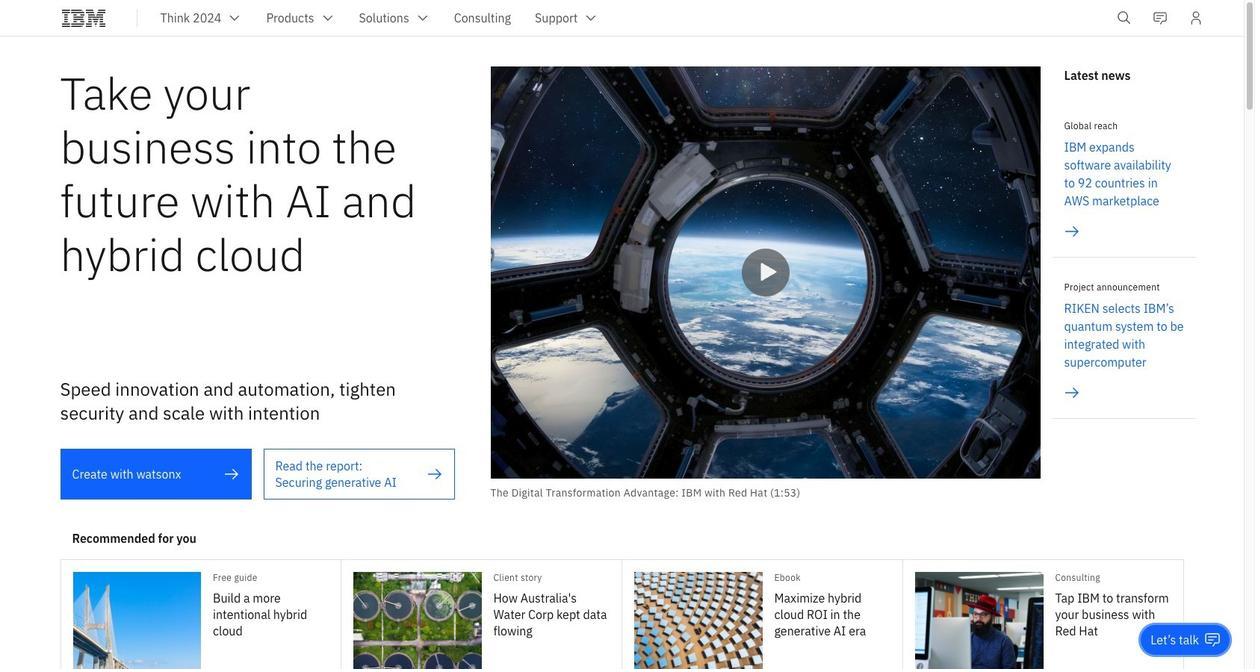 Task type: locate. For each thing, give the bounding box(es) containing it.
let's talk element
[[1151, 632, 1200, 649]]



